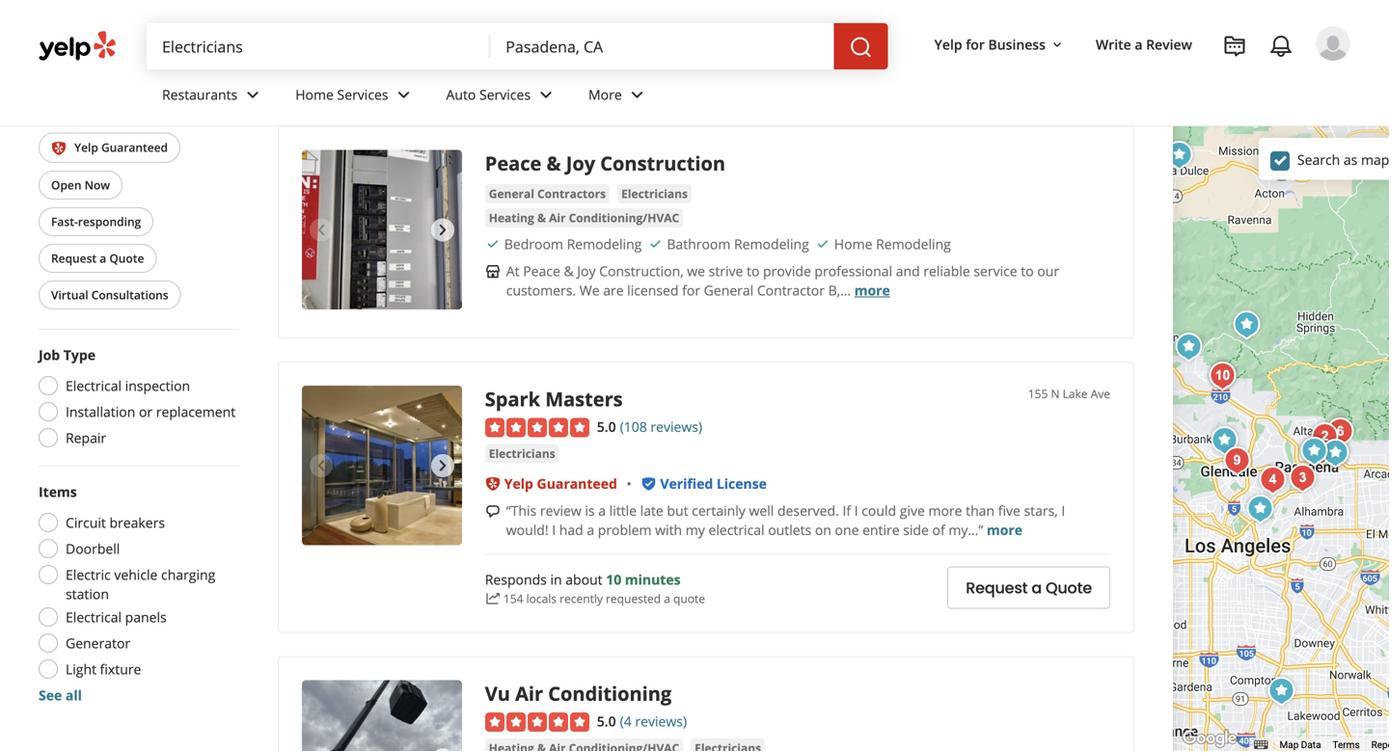 Task type: vqa. For each thing, say whether or not it's contained in the screenshot.
have's 2 years ago
no



Task type: locate. For each thing, give the bounding box(es) containing it.
1 horizontal spatial more link
[[987, 521, 1023, 539]]

vehicle
[[114, 566, 158, 584]]

open
[[51, 177, 81, 193]]

0 horizontal spatial home
[[295, 85, 334, 104]]

5.0
[[597, 418, 616, 436], [597, 713, 616, 731]]

0 vertical spatial reviews)
[[651, 418, 703, 436]]

previous image for at peace & joy construction, we strive to provide professional and reliable service to our customers. we are licensed for general contractor b,…
[[310, 218, 333, 241]]

circuit breakers
[[66, 514, 165, 532]]

remodeling
[[567, 235, 642, 253], [734, 235, 809, 253], [876, 235, 951, 253]]

1 none field from the left
[[147, 23, 490, 69]]

1 16 checkmark v2 image from the left
[[648, 237, 663, 252]]

quote
[[601, 40, 639, 58], [660, 60, 692, 76], [674, 591, 705, 607]]

1 horizontal spatial 24 chevron down v2 image
[[392, 83, 415, 107]]

quote down stars,
[[1046, 578, 1092, 599]]

2 vertical spatial previous image
[[310, 749, 333, 752]]

a right had
[[587, 521, 595, 539]]

0 vertical spatial next image
[[431, 218, 454, 241]]

remodeling up and
[[876, 235, 951, 253]]

quote down minutes
[[674, 591, 705, 607]]

b,…
[[829, 281, 851, 300]]

5.0 link left (4
[[597, 711, 616, 731]]

guaranty electrician image
[[1206, 422, 1244, 460]]

antex electric image
[[1228, 306, 1267, 344]]

electric
[[66, 566, 111, 584]]

yelp guaranteed button up review
[[504, 475, 617, 493]]

repo link
[[1372, 740, 1390, 751]]

group
[[35, 102, 239, 314]]

2 horizontal spatial 24 chevron down v2 image
[[626, 83, 649, 107]]

1 horizontal spatial for
[[966, 35, 985, 54]]

option group containing job type
[[33, 345, 239, 454]]

type
[[63, 346, 96, 364]]

1 vertical spatial requested
[[606, 591, 661, 607]]

1 5 star rating image from the top
[[485, 418, 589, 438]]

bathroom
[[667, 235, 731, 253]]

electricians inside electricians button
[[489, 446, 556, 462]]

1 vertical spatial general
[[704, 281, 754, 300]]

quote for responds in about
[[1046, 578, 1092, 599]]

electrical
[[709, 521, 765, 539]]

0 vertical spatial electricians
[[622, 186, 688, 202]]

5 star rating image down spark masters
[[485, 418, 589, 438]]

0 vertical spatial electrical
[[66, 377, 122, 395]]

(108
[[620, 418, 647, 436]]

reviews) right (4
[[635, 713, 687, 731]]

1 electrical from the top
[[66, 377, 122, 395]]

1 5.0 from the top
[[597, 418, 616, 436]]

mike's electric company image
[[1322, 413, 1360, 452]]

air
[[549, 210, 566, 226], [515, 681, 543, 707]]

2 remodeling from the left
[[734, 235, 809, 253]]

quote left write
[[1046, 47, 1092, 68]]

0 vertical spatial previous image
[[310, 218, 333, 241]]

16 checkmark v2 image up "professional" at the right top of the page
[[815, 237, 831, 252]]

quote down this
[[660, 60, 692, 76]]

2 none field from the left
[[490, 23, 834, 69]]

general
[[489, 186, 534, 202], [704, 281, 754, 300]]

2 vertical spatial slideshow element
[[302, 681, 462, 752]]

2 horizontal spatial more
[[987, 521, 1023, 539]]

& inside at peace & joy construction, we strive to provide professional and reliable service to our customers. we are licensed for general contractor b,…
[[564, 262, 574, 280]]

0 horizontal spatial to
[[747, 262, 760, 280]]

0 vertical spatial 5.0
[[597, 418, 616, 436]]

1 vertical spatial locals
[[526, 591, 557, 607]]

crown electric image
[[1303, 431, 1342, 470]]

5.0 left (108 at the left bottom
[[597, 418, 616, 436]]

home inside business categories element
[[295, 85, 334, 104]]

1 vertical spatial for
[[682, 281, 701, 300]]

1 horizontal spatial i
[[855, 502, 858, 520]]

electricians button for right electricians link
[[618, 184, 692, 203]]

& inside the electricians heating & air conditioning/hvac
[[537, 210, 546, 226]]

air down general contractors button
[[549, 210, 566, 226]]

more for if
[[987, 521, 1023, 539]]

more link
[[855, 281, 890, 300], [987, 521, 1023, 539]]

1 vertical spatial electricians button
[[485, 444, 559, 464]]

0 horizontal spatial services
[[337, 85, 388, 104]]

1 5.0 link from the top
[[597, 416, 616, 437]]

option group containing items
[[33, 482, 239, 705]]

slideshow element for "this review is a little late but certainly well deserved. if i could give more than five stars, i would! i had a problem with my electrical outlets on one entire side of my…"
[[302, 386, 462, 546]]

locals down can at the top left of the page
[[513, 60, 544, 76]]

station
[[66, 585, 109, 604]]

2 electrical from the top
[[66, 608, 122, 627]]

0 vertical spatial joy
[[566, 150, 595, 176]]

1 horizontal spatial 16 checkmark v2 image
[[815, 237, 831, 252]]

1 vertical spatial previous image
[[310, 454, 333, 477]]

0 horizontal spatial more link
[[855, 281, 890, 300]]

2 5 star rating image from the top
[[485, 713, 589, 733]]

5.0 for air
[[597, 713, 616, 731]]

recently for responds in about
[[560, 591, 603, 607]]

panels
[[125, 608, 167, 627]]

yelp guaranteed button
[[39, 133, 180, 163], [504, 475, 617, 493]]

2 5.0 from the top
[[597, 713, 616, 731]]

0 vertical spatial recently
[[547, 60, 590, 76]]

remodeling down conditioning/hvac
[[567, 235, 642, 253]]

advance electrical service image
[[1170, 328, 1209, 367]]

light fixture
[[66, 661, 141, 679]]

None search field
[[147, 23, 888, 69]]

10
[[606, 571, 622, 589]]

1 vertical spatial 5.0 link
[[597, 711, 616, 731]]

1 vertical spatial recently
[[560, 591, 603, 607]]

2 vertical spatial request a quote button
[[948, 567, 1111, 609]]

peace up general contractors
[[485, 150, 542, 176]]

vu
[[485, 681, 510, 707]]

shok electric image
[[1254, 461, 1293, 500]]

verified license button
[[660, 475, 767, 493]]

1 24 chevron down v2 image from the left
[[241, 83, 265, 107]]

24 chevron down v2 image inside restaurants link
[[241, 83, 265, 107]]

3 24 chevron down v2 image from the left
[[626, 83, 649, 107]]

a down from
[[651, 60, 657, 76]]

24 chevron down v2 image right "restaurants" at the top
[[241, 83, 265, 107]]

1 vertical spatial reviews)
[[635, 713, 687, 731]]

provide
[[763, 262, 811, 280]]

2 previous image from the top
[[310, 454, 333, 477]]

0 vertical spatial more
[[855, 281, 890, 300]]

home down the things to do, nail salons, plumbers text field
[[295, 85, 334, 104]]

5.0 link for air
[[597, 711, 616, 731]]

stars,
[[1024, 502, 1058, 520]]

1 horizontal spatial guaranteed
[[537, 475, 617, 493]]

request a quote left write
[[966, 47, 1092, 68]]

more down five
[[987, 521, 1023, 539]]

0 horizontal spatial yelp guaranteed
[[74, 140, 168, 155]]

& for heating
[[537, 210, 546, 226]]

0 vertical spatial &
[[547, 150, 561, 176]]

1 next image from the top
[[431, 218, 454, 241]]

sun bright electric image
[[1160, 136, 1199, 175]]

0 vertical spatial electricians button
[[618, 184, 692, 203]]

locals for you can request a quote from this business
[[513, 60, 544, 76]]

3 previous image from the top
[[310, 749, 333, 752]]

remodeling for home remodeling
[[876, 235, 951, 253]]

quote up consultations
[[109, 250, 144, 266]]

electricians button down spark
[[485, 444, 559, 464]]

yelp guaranteed up now
[[74, 140, 168, 155]]

locals
[[513, 60, 544, 76], [526, 591, 557, 607]]

to left our
[[1021, 262, 1034, 280]]

for inside button
[[966, 35, 985, 54]]

repo
[[1372, 740, 1390, 751]]

0 vertical spatial request a quote
[[966, 47, 1092, 68]]

1 horizontal spatial to
[[1021, 262, 1034, 280]]

24 chevron down v2 image right more
[[626, 83, 649, 107]]

air inside the electricians heating & air conditioning/hvac
[[549, 210, 566, 226]]

but
[[667, 502, 689, 520]]

1 horizontal spatial yelp guaranteed
[[504, 475, 617, 493]]

16 bizhouse v2 image
[[485, 264, 501, 280]]

deserved.
[[778, 502, 839, 520]]

yelp guaranteed up review
[[504, 475, 617, 493]]

5.0 left (4
[[597, 713, 616, 731]]

1 vertical spatial quote
[[660, 60, 692, 76]]

None field
[[147, 23, 490, 69], [490, 23, 834, 69]]

electricians for electricians
[[489, 446, 556, 462]]

electricians down construction
[[622, 186, 688, 202]]

i right stars,
[[1062, 502, 1066, 520]]

5 star rating image
[[485, 418, 589, 438], [485, 713, 589, 733]]

1 vertical spatial slideshow element
[[302, 386, 462, 546]]

0 vertical spatial 5.0 link
[[597, 416, 616, 437]]

more down "professional" at the right top of the page
[[855, 281, 890, 300]]

certainly
[[692, 502, 746, 520]]

requested down minutes
[[606, 591, 661, 607]]

0 horizontal spatial electricians link
[[485, 444, 559, 464]]

& up general contractors
[[547, 150, 561, 176]]

electricians link down spark
[[485, 444, 559, 464]]

i right if
[[855, 502, 858, 520]]

slideshow element
[[302, 150, 462, 310], [302, 386, 462, 546], [302, 681, 462, 752]]

option group
[[33, 345, 239, 454], [33, 482, 239, 705]]

recently down responds in about 10 minutes
[[560, 591, 603, 607]]

electrical down station
[[66, 608, 122, 627]]

electricians link down construction
[[618, 184, 692, 203]]

0 horizontal spatial 24 chevron down v2 image
[[241, 83, 265, 107]]

map region
[[1074, 85, 1390, 752]]

2 services from the left
[[480, 85, 531, 104]]

see all
[[39, 687, 82, 705]]

a down minutes
[[664, 591, 671, 607]]

1 horizontal spatial more
[[929, 502, 963, 520]]

home up "professional" at the right top of the page
[[834, 235, 873, 253]]

yelp inside user actions element
[[935, 35, 963, 54]]

16 trending v2 image
[[485, 592, 501, 607]]

3 remodeling from the left
[[876, 235, 951, 253]]

0 vertical spatial locals
[[513, 60, 544, 76]]

0 horizontal spatial air
[[515, 681, 543, 707]]

5.0 link
[[597, 416, 616, 437], [597, 711, 616, 731]]

1 vertical spatial yelp
[[74, 140, 98, 155]]

5.0 link left (108 at the left bottom
[[597, 416, 616, 437]]

1 slideshow element from the top
[[302, 150, 462, 310]]

more up the of
[[929, 502, 963, 520]]

requested
[[593, 60, 648, 76], [606, 591, 661, 607]]

1 vertical spatial quote
[[109, 250, 144, 266]]

electricians down spark
[[489, 446, 556, 462]]

2 to from the left
[[1021, 262, 1034, 280]]

or
[[139, 403, 153, 421]]

joy
[[566, 150, 595, 176], [577, 262, 596, 280]]

remodeling up provide
[[734, 235, 809, 253]]

1 vertical spatial guaranteed
[[537, 475, 617, 493]]

0 vertical spatial option group
[[33, 345, 239, 454]]

1 vertical spatial peace
[[523, 262, 560, 280]]

spark
[[485, 386, 540, 412]]

1 vertical spatial electrical
[[66, 608, 122, 627]]

2 horizontal spatial &
[[564, 262, 574, 280]]

this
[[676, 40, 699, 58]]

service
[[974, 262, 1018, 280]]

1 vertical spatial electricians
[[489, 446, 556, 462]]

recently down 'request'
[[547, 60, 590, 76]]

0 horizontal spatial remodeling
[[567, 235, 642, 253]]

requested for you can request a quote from this business
[[593, 60, 648, 76]]

breakers
[[109, 514, 165, 532]]

would!
[[506, 521, 549, 539]]

reviews) right (108 at the left bottom
[[651, 418, 703, 436]]

0 horizontal spatial electricians button
[[485, 444, 559, 464]]

peace
[[485, 150, 542, 176], [523, 262, 560, 280]]

gural image
[[1241, 490, 1280, 529]]

yelp up "this
[[504, 475, 534, 493]]

contractor
[[757, 281, 825, 300]]

request up virtual
[[51, 250, 97, 266]]

1 horizontal spatial yelp
[[504, 475, 534, 493]]

guaranteed up now
[[101, 140, 168, 155]]

virtual
[[51, 287, 88, 303]]

0 horizontal spatial guaranteed
[[101, 140, 168, 155]]

i
[[855, 502, 858, 520], [1062, 502, 1066, 520], [552, 521, 556, 539]]

yelp right '16 yelp guaranteed v2' image
[[74, 140, 98, 155]]

2 vertical spatial &
[[564, 262, 574, 280]]

1 vertical spatial request
[[51, 250, 97, 266]]

i left had
[[552, 521, 556, 539]]

business categories element
[[147, 69, 1351, 125]]

electricians button
[[618, 184, 692, 203], [485, 444, 559, 464]]

0 horizontal spatial general
[[489, 186, 534, 202]]

0 vertical spatial more link
[[855, 281, 890, 300]]

24 chevron down v2 image inside more link
[[626, 83, 649, 107]]

electricians inside the electricians heating & air conditioning/hvac
[[622, 186, 688, 202]]

& for peace
[[564, 262, 574, 280]]

2 next image from the top
[[431, 454, 454, 477]]

more link down five
[[987, 521, 1023, 539]]

services down the things to do, nail salons, plumbers text field
[[337, 85, 388, 104]]

quote for you can request a quote from this business
[[660, 60, 692, 76]]

reviews) for vu air conditioning
[[635, 713, 687, 731]]

1 vertical spatial joy
[[577, 262, 596, 280]]

2 24 chevron down v2 image from the left
[[392, 83, 415, 107]]

ave
[[1091, 386, 1111, 402]]

154
[[504, 591, 523, 607]]

electrical panels
[[66, 608, 167, 627]]

request down my…"
[[966, 578, 1028, 599]]

1 horizontal spatial &
[[547, 150, 561, 176]]

search
[[1298, 150, 1341, 169]]

request left 16 chevron down v2 image
[[966, 47, 1028, 68]]

from
[[642, 40, 673, 58]]

electricians
[[622, 186, 688, 202], [489, 446, 556, 462]]

0 horizontal spatial yelp
[[74, 140, 98, 155]]

24 chevron down v2 image left auto
[[392, 83, 415, 107]]

1 vertical spatial request a quote button
[[39, 244, 157, 273]]

circuit
[[66, 514, 106, 532]]

request a quote down stars,
[[966, 578, 1092, 599]]

previous image for "this review is a little late but certainly well deserved. if i could give more than five stars, i would! i had a problem with my electrical outlets on one entire side of my…"
[[310, 454, 333, 477]]

24 chevron down v2 image inside home services link
[[392, 83, 415, 107]]

1 previous image from the top
[[310, 218, 333, 241]]

0 vertical spatial slideshow element
[[302, 150, 462, 310]]

1 horizontal spatial electricians
[[622, 186, 688, 202]]

& down the bedroom remodeling
[[564, 262, 574, 280]]

iconyelpguaranteedbadgesmall image
[[485, 477, 501, 492], [485, 477, 501, 492]]

yelp left business
[[935, 35, 963, 54]]

request
[[538, 40, 587, 58]]

& down the general contractors link
[[537, 210, 546, 226]]

1 services from the left
[[337, 85, 388, 104]]

1 vertical spatial 5.0
[[597, 713, 616, 731]]

yelp guaranteed button up now
[[39, 133, 180, 163]]

vu air conditioning link
[[485, 681, 672, 707]]

request a quote button for you can request a quote from this business
[[948, 36, 1111, 79]]

locals down in
[[526, 591, 557, 607]]

remodeling for bathroom remodeling
[[734, 235, 809, 253]]

5 star rating image down vu
[[485, 713, 589, 733]]

0 vertical spatial yelp guaranteed button
[[39, 133, 180, 163]]

1 horizontal spatial home
[[834, 235, 873, 253]]

auto services
[[446, 85, 531, 104]]

1 remodeling from the left
[[567, 235, 642, 253]]

2 16 checkmark v2 image from the left
[[815, 237, 831, 252]]

2 5.0 link from the top
[[597, 711, 616, 731]]

previous image
[[310, 218, 333, 241], [310, 454, 333, 477], [310, 749, 333, 752]]

2 vertical spatial more
[[987, 521, 1023, 539]]

quote up 3 locals recently requested a quote
[[601, 40, 639, 58]]

review
[[1146, 35, 1193, 54]]

2 slideshow element from the top
[[302, 386, 462, 546]]

0 horizontal spatial i
[[552, 521, 556, 539]]

0 vertical spatial requested
[[593, 60, 648, 76]]

a right is
[[598, 502, 606, 520]]

fast-
[[51, 214, 78, 230]]

google image
[[1178, 727, 1242, 752]]

data
[[1302, 740, 1322, 751]]

air right vu
[[515, 681, 543, 707]]

1 option group from the top
[[33, 345, 239, 454]]

generator
[[66, 634, 130, 653]]

0 horizontal spatial more
[[855, 281, 890, 300]]

1 horizontal spatial yelp guaranteed button
[[504, 475, 617, 493]]

more inside "this review is a little late but certainly well deserved. if i could give more than five stars, i would! i had a problem with my electrical outlets on one entire side of my…"
[[929, 502, 963, 520]]

reliable
[[924, 262, 970, 280]]

0 vertical spatial yelp
[[935, 35, 963, 54]]

16 checkmark v2 image up construction,
[[648, 237, 663, 252]]

to right strive
[[747, 262, 760, 280]]

more link for could
[[987, 521, 1023, 539]]

2 option group from the top
[[33, 482, 239, 705]]

1 horizontal spatial services
[[480, 85, 531, 104]]

quote for you can request a quote from this business
[[1046, 47, 1092, 68]]

1 vertical spatial request a quote
[[51, 250, 144, 266]]

0 horizontal spatial electricians
[[489, 446, 556, 462]]

services
[[337, 85, 388, 104], [480, 85, 531, 104]]

notifications image
[[1270, 35, 1293, 58]]

joy up we
[[577, 262, 596, 280]]

general down strive
[[704, 281, 754, 300]]

bob b. image
[[1316, 26, 1351, 61]]

joy up contractors
[[566, 150, 595, 176]]

services down 3
[[480, 85, 531, 104]]

0 vertical spatial electricians link
[[618, 184, 692, 203]]

installation
[[66, 403, 135, 421]]

request a quote for you can request a quote from this business
[[966, 47, 1092, 68]]

heating
[[489, 210, 534, 226]]

5.0 link for masters
[[597, 416, 616, 437]]

electricians button for bottommost electricians link
[[485, 444, 559, 464]]

1 horizontal spatial air
[[549, 210, 566, 226]]

request
[[966, 47, 1028, 68], [51, 250, 97, 266], [966, 578, 1028, 599]]

general up 'heating'
[[489, 186, 534, 202]]

contractors
[[537, 186, 606, 202]]

peace up customers.
[[523, 262, 560, 280]]

24 chevron down v2 image for restaurants
[[241, 83, 265, 107]]

1 horizontal spatial general
[[704, 281, 754, 300]]

more
[[589, 85, 622, 104]]

electricians button down construction
[[618, 184, 692, 203]]

for left business
[[966, 35, 985, 54]]

request for responds in about
[[966, 578, 1028, 599]]

inspection
[[125, 377, 190, 395]]

verified license
[[660, 475, 767, 493]]

recently for you can request a quote from this business
[[547, 60, 590, 76]]

0 vertical spatial request a quote button
[[948, 36, 1111, 79]]

2 horizontal spatial yelp
[[935, 35, 963, 54]]

little
[[610, 502, 637, 520]]

map data button
[[1280, 739, 1322, 752]]

electrical up installation
[[66, 377, 122, 395]]

0 vertical spatial peace
[[485, 150, 542, 176]]

0 vertical spatial general
[[489, 186, 534, 202]]

1 horizontal spatial remodeling
[[734, 235, 809, 253]]

0 horizontal spatial 16 checkmark v2 image
[[648, 237, 663, 252]]

late
[[640, 502, 664, 520]]

request a quote down fast-responding button
[[51, 250, 144, 266]]

requested down you can request a quote from this business
[[593, 60, 648, 76]]

spark masters image
[[1295, 432, 1334, 471]]

services for auto services
[[480, 85, 531, 104]]

guaranteed inside button
[[101, 140, 168, 155]]

2 horizontal spatial remodeling
[[876, 235, 951, 253]]

for down we on the top of page
[[682, 281, 701, 300]]

0 vertical spatial guaranteed
[[101, 140, 168, 155]]

next image for "this
[[431, 454, 454, 477]]

heating & air conditioning/hvac button
[[485, 208, 683, 228]]

more link down "professional" at the right top of the page
[[855, 281, 890, 300]]

0 horizontal spatial &
[[537, 210, 546, 226]]

next image
[[431, 218, 454, 241], [431, 454, 454, 477], [431, 749, 454, 752]]

home
[[295, 85, 334, 104], [834, 235, 873, 253]]

problem
[[598, 521, 652, 539]]

conditioning/hvac
[[569, 210, 680, 226]]

16 checkmark v2 image for bathroom remodeling
[[648, 237, 663, 252]]

0 horizontal spatial for
[[682, 281, 701, 300]]

16 checkmark v2 image
[[648, 237, 663, 252], [815, 237, 831, 252]]

guaranteed up is
[[537, 475, 617, 493]]

5.0 for masters
[[597, 418, 616, 436]]

2 vertical spatial quote
[[674, 591, 705, 607]]

2 vertical spatial next image
[[431, 749, 454, 752]]

24 chevron down v2 image
[[241, 83, 265, 107], [392, 83, 415, 107], [626, 83, 649, 107]]

user actions element
[[919, 24, 1378, 143]]

yelp
[[935, 35, 963, 54], [74, 140, 98, 155], [504, 475, 534, 493]]

request a quote button
[[948, 36, 1111, 79], [39, 244, 157, 273], [948, 567, 1111, 609]]



Task type: describe. For each thing, give the bounding box(es) containing it.
electrical for electrical panels
[[66, 608, 122, 627]]

more link for service
[[855, 281, 890, 300]]

business
[[703, 40, 758, 58]]

home services
[[295, 85, 388, 104]]

virtual consultations button
[[39, 281, 181, 310]]

as
[[1344, 150, 1358, 169]]

1 horizontal spatial electricians link
[[618, 184, 692, 203]]

rick jackson electrical image
[[1204, 357, 1242, 396]]

yelp for business
[[935, 35, 1046, 54]]

bedroom remodeling
[[504, 235, 642, 253]]

open now
[[51, 177, 110, 193]]

masters
[[545, 386, 623, 412]]

could
[[862, 502, 897, 520]]

electricians for electricians heating & air conditioning/hvac
[[622, 186, 688, 202]]

(108 reviews) link
[[620, 416, 703, 437]]

2 vertical spatial yelp
[[504, 475, 534, 493]]

give
[[900, 502, 925, 520]]

write
[[1096, 35, 1132, 54]]

request for you can request a quote from this business
[[966, 47, 1028, 68]]

at
[[506, 262, 520, 280]]

responds in about 10 minutes
[[485, 571, 681, 589]]

1 to from the left
[[747, 262, 760, 280]]

home for home remodeling
[[834, 235, 873, 253]]

entire
[[863, 521, 900, 539]]

general contractors button
[[485, 184, 610, 203]]

2 horizontal spatial i
[[1062, 502, 1066, 520]]

side
[[903, 521, 929, 539]]

open now button
[[39, 171, 123, 200]]

3 locals recently requested a quote
[[504, 60, 692, 76]]

3 slideshow element from the top
[[302, 681, 462, 752]]

search as map
[[1298, 150, 1390, 169]]

responds
[[485, 571, 547, 589]]

more for and
[[855, 281, 890, 300]]

slideshow element for at peace & joy construction, we strive to provide professional and reliable service to our customers. we are licensed for general contractor b,…
[[302, 150, 462, 310]]

bedroom
[[504, 235, 563, 253]]

155
[[1028, 386, 1048, 402]]

"this
[[506, 502, 537, 520]]

and
[[896, 262, 920, 280]]

see
[[39, 687, 62, 705]]

(4 reviews) link
[[620, 711, 687, 731]]

none field the things to do, nail salons, plumbers
[[147, 23, 490, 69]]

16 trending v2 image
[[485, 61, 501, 76]]

projects image
[[1224, 35, 1247, 58]]

professional
[[815, 262, 893, 280]]

16 checkmark v2 image
[[485, 237, 501, 252]]

(4 reviews)
[[620, 713, 687, 731]]

remodeling for bedroom remodeling
[[567, 235, 642, 253]]

a down fast-responding button
[[100, 250, 106, 266]]

spark masters image
[[1295, 432, 1334, 471]]

my…"
[[949, 521, 984, 539]]

services for home services
[[337, 85, 388, 104]]

search image
[[850, 36, 873, 59]]

quote for responds in about
[[674, 591, 705, 607]]

general inside button
[[489, 186, 534, 202]]

a left 16 chevron down v2 image
[[1032, 47, 1042, 68]]

locals for responds in about
[[526, 591, 557, 607]]

electrical for electrical inspection
[[66, 377, 122, 395]]

of
[[933, 521, 945, 539]]

address, neighborhood, city, state or zip text field
[[490, 23, 834, 69]]

24 chevron down v2 image for more
[[626, 83, 649, 107]]

license
[[717, 475, 767, 493]]

general contractors
[[489, 186, 606, 202]]

yelp for business button
[[927, 27, 1073, 62]]

spark masters link
[[485, 386, 623, 412]]

next image for at
[[431, 218, 454, 241]]

business
[[989, 35, 1046, 54]]

verified
[[660, 475, 713, 493]]

general inside at peace & joy construction, we strive to provide professional and reliable service to our customers. we are licensed for general contractor b,…
[[704, 281, 754, 300]]

none field address, neighborhood, city, state or zip
[[490, 23, 834, 69]]

request a quote for responds in about
[[966, 578, 1092, 599]]

well
[[749, 502, 774, 520]]

with
[[655, 521, 682, 539]]

delta delta electric image
[[1263, 673, 1301, 711]]

peace & joy construction link
[[485, 150, 726, 176]]

electrical inspection
[[66, 377, 190, 395]]

(108 reviews)
[[620, 418, 703, 436]]

replacement
[[156, 403, 236, 421]]

you can request a quote from this business
[[485, 40, 758, 58]]

virtual consultations
[[51, 287, 169, 303]]

elanteric image
[[1317, 434, 1355, 473]]

a right write
[[1135, 35, 1143, 54]]

you
[[485, 40, 509, 58]]

5 star rating image for masters
[[485, 418, 589, 438]]

16 checkmark v2 image for home remodeling
[[815, 237, 831, 252]]

24 chevron down v2 image for home services
[[392, 83, 415, 107]]

16 verified v2 image
[[641, 477, 657, 492]]

16 yelp guaranteed v2 image
[[51, 141, 67, 156]]

requested for responds in about
[[606, 591, 661, 607]]

reviews) for spark masters
[[651, 418, 703, 436]]

peace inside at peace & joy construction, we strive to provide professional and reliable service to our customers. we are licensed for general contractor b,…
[[523, 262, 560, 280]]

quote inside group
[[109, 250, 144, 266]]

are
[[603, 281, 624, 300]]

independent electric image
[[1284, 459, 1322, 498]]

east west electric image
[[1218, 442, 1257, 481]]

fast-responding button
[[39, 207, 154, 236]]

one
[[835, 521, 859, 539]]

3 next image from the top
[[431, 749, 454, 752]]

things to do, nail salons, plumbers text field
[[147, 23, 490, 69]]

0 vertical spatial yelp guaranteed
[[74, 140, 168, 155]]

group containing yelp guaranteed
[[35, 102, 239, 314]]

rick jackson electrical image
[[1204, 357, 1242, 396]]

our
[[1038, 262, 1060, 280]]

3
[[504, 60, 510, 76]]

0 vertical spatial quote
[[601, 40, 639, 58]]

heating & air conditioning/hvac link
[[485, 208, 683, 228]]

home for home services
[[295, 85, 334, 104]]

consultations
[[91, 287, 169, 303]]

responding
[[78, 214, 141, 230]]

joy inside at peace & joy construction, we strive to provide professional and reliable service to our customers. we are licensed for general contractor b,…
[[577, 262, 596, 280]]

1 vertical spatial yelp guaranteed button
[[504, 475, 617, 493]]

home services link
[[280, 69, 431, 125]]

5 star rating image for air
[[485, 713, 589, 733]]

24 chevron down v2 image
[[535, 83, 558, 107]]

155 n lake ave
[[1028, 386, 1111, 402]]

job type
[[39, 346, 96, 364]]

home remodeling
[[834, 235, 951, 253]]

1 vertical spatial air
[[515, 681, 543, 707]]

about
[[566, 571, 603, 589]]

a down stars,
[[1032, 578, 1042, 599]]

16 chevron down v2 image
[[1050, 37, 1065, 53]]

is
[[585, 502, 595, 520]]

keyboard shortcuts image
[[1255, 741, 1269, 750]]

terms link
[[1333, 740, 1360, 751]]

write a review
[[1096, 35, 1193, 54]]

1 vertical spatial electricians link
[[485, 444, 559, 464]]

electric vehicle charging station
[[66, 566, 215, 604]]

customers.
[[506, 281, 576, 300]]

minutes
[[625, 571, 681, 589]]

my
[[686, 521, 705, 539]]

elanteric image
[[1317, 434, 1355, 473]]

"this review is a little late but certainly well deserved. if i could give more than five stars, i would! i had a problem with my electrical outlets on one entire side of my…"
[[506, 502, 1066, 539]]

write a review link
[[1088, 27, 1200, 62]]

more link
[[573, 69, 665, 125]]

terms
[[1333, 740, 1360, 751]]

16 speech v2 image
[[485, 504, 501, 520]]

bathroom remodeling
[[667, 235, 809, 253]]

a up 3 locals recently requested a quote
[[590, 40, 598, 58]]

restaurants
[[162, 85, 238, 104]]

spark masters
[[485, 386, 623, 412]]

(4
[[620, 713, 632, 731]]

request a quote button for responds in about
[[948, 567, 1111, 609]]

fast-responding
[[51, 214, 141, 230]]

for inside at peace & joy construction, we strive to provide professional and reliable service to our customers. we are licensed for general contractor b,…
[[682, 281, 701, 300]]

on
[[815, 521, 832, 539]]

items
[[39, 483, 77, 501]]

east west electric image
[[1306, 418, 1345, 456]]



